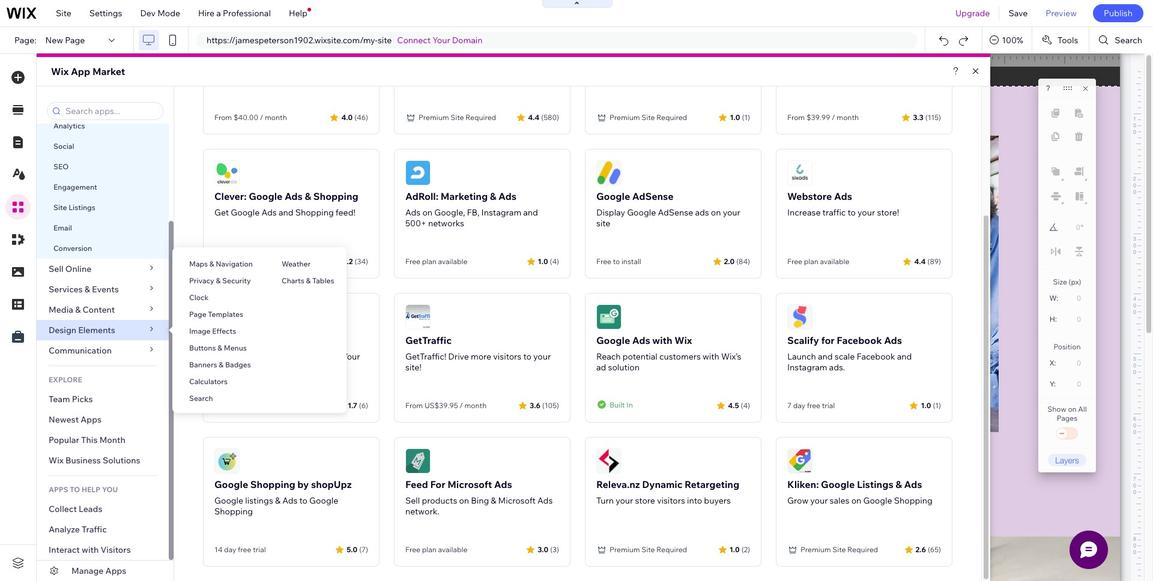 Task type: locate. For each thing, give the bounding box(es) containing it.
linkedin up simple
[[250, 334, 290, 347]]

page down clock
[[189, 310, 206, 319]]

available for to
[[820, 257, 849, 266]]

0 vertical spatial free
[[807, 401, 820, 410]]

0 vertical spatial search
[[1115, 35, 1142, 46]]

premium for 4.4 (580)
[[419, 113, 449, 122]]

available for sell
[[438, 545, 467, 554]]

1 horizontal spatial (4)
[[741, 401, 750, 410]]

kliken:
[[787, 479, 819, 491]]

1 vertical spatial business
[[65, 455, 101, 466]]

0 vertical spatial trial
[[822, 401, 835, 410]]

your left domain
[[433, 35, 450, 46]]

h:
[[1050, 315, 1057, 324]]

0 horizontal spatial search
[[189, 394, 213, 403]]

wix up the customers
[[674, 334, 692, 347]]

1 horizontal spatial search
[[1115, 35, 1142, 46]]

trial for for
[[822, 401, 835, 410]]

search inside button
[[1115, 35, 1142, 46]]

4.5 (4)
[[728, 401, 750, 410]]

services & events
[[49, 284, 119, 295]]

premium for 1.0 (2)
[[610, 545, 640, 554]]

1 horizontal spatial visitors
[[657, 495, 685, 506]]

https://jamespeterson1902.wixsite.com/my-
[[207, 35, 378, 46]]

your down releva.nz
[[616, 495, 633, 506]]

premium site required for 2.6 (65)
[[801, 545, 878, 554]]

ads inside scalify for facebook ads launch and scale facebook and instagram ads.
[[884, 334, 902, 347]]

plan for adroll:
[[422, 257, 436, 266]]

google,
[[434, 207, 465, 218]]

0 vertical spatial instagram
[[481, 207, 521, 218]]

linkedin right simple
[[277, 351, 311, 362]]

plan down network.
[[422, 545, 436, 554]]

plan down increase
[[804, 257, 818, 266]]

1 horizontal spatial sell
[[405, 495, 420, 506]]

scalify for facebook ads logo image
[[787, 304, 813, 330]]

help
[[82, 485, 100, 494]]

/ right the us$39.95
[[460, 401, 463, 410]]

turn
[[596, 495, 614, 506]]

free for scalify
[[807, 401, 820, 410]]

get
[[214, 207, 229, 218]]

2.6 (65)
[[916, 545, 941, 554]]

apps inside manage apps link
[[105, 566, 126, 577]]

on right sales
[[851, 495, 861, 506]]

month right the '$40.00'
[[265, 113, 287, 122]]

free for google
[[238, 545, 251, 554]]

plan for webstore
[[804, 257, 818, 266]]

collect
[[49, 504, 77, 515]]

networks
[[428, 218, 464, 229]]

apps
[[81, 414, 101, 425], [105, 566, 126, 577]]

2.0
[[724, 257, 735, 266]]

7
[[787, 401, 792, 410]]

trial for shopping
[[253, 545, 266, 554]]

/ right $39.99
[[832, 113, 835, 122]]

google right "display"
[[627, 207, 656, 218]]

1 vertical spatial wix
[[674, 334, 692, 347]]

us$39.95
[[425, 401, 458, 410]]

apps down the visitors
[[105, 566, 126, 577]]

google left listings
[[214, 495, 243, 506]]

1 vertical spatial facebook
[[857, 351, 895, 362]]

search down publish
[[1115, 35, 1142, 46]]

1 vertical spatial with
[[703, 351, 719, 362]]

1 horizontal spatial your
[[433, 35, 450, 46]]

for inside scalify for facebook ads launch and scale facebook and instagram ads.
[[821, 334, 835, 347]]

google shopping by shopupz google listings & ads to google shopping
[[214, 479, 352, 517]]

sell
[[49, 264, 63, 274], [405, 495, 420, 506]]

feed!
[[336, 207, 355, 218]]

on left bing at the bottom
[[459, 495, 469, 506]]

plan for feed
[[422, 545, 436, 554]]

1 vertical spatial free
[[238, 545, 251, 554]]

your left store!
[[858, 207, 875, 218]]

leads
[[79, 504, 102, 515]]

month right $45.00
[[264, 401, 286, 410]]

1 vertical spatial instagram
[[787, 362, 827, 373]]

free to install
[[596, 257, 641, 266]]

and up weather
[[279, 207, 293, 218]]

0 vertical spatial apps
[[81, 414, 101, 425]]

on
[[422, 207, 432, 218], [711, 207, 721, 218], [1068, 405, 1077, 414], [459, 495, 469, 506], [851, 495, 861, 506]]

with down 'traffic'
[[82, 545, 99, 555]]

0 horizontal spatial listings
[[69, 203, 95, 212]]

(105)
[[542, 401, 559, 410]]

to inside webstore ads increase traffic to your store!
[[848, 207, 856, 218]]

shopping left feed!
[[295, 207, 334, 218]]

1 vertical spatial listings
[[857, 479, 893, 491]]

0 vertical spatial sell
[[49, 264, 63, 274]]

1.0 for scalify for facebook ads
[[921, 401, 931, 410]]

/ for $45.00
[[259, 401, 263, 410]]

free down increase
[[787, 257, 802, 266]]

/ right the '$40.00'
[[260, 113, 263, 122]]

0 vertical spatial 4.4
[[528, 113, 539, 122]]

google down clever:
[[231, 207, 260, 218]]

new page
[[45, 35, 85, 46]]

shopping up the 2.6
[[894, 495, 932, 506]]

4.0
[[341, 113, 353, 122]]

wix left app
[[51, 65, 69, 77]]

instagram inside scalify for facebook ads launch and scale facebook and instagram ads.
[[787, 362, 827, 373]]

1 horizontal spatial for
[[330, 351, 341, 362]]

/ right $45.00
[[259, 401, 263, 410]]

1 vertical spatial sell
[[405, 495, 420, 506]]

Search apps... field
[[62, 103, 159, 120]]

from left $39.99
[[787, 113, 805, 122]]

your left sales
[[810, 495, 828, 506]]

0 horizontal spatial trial
[[253, 545, 266, 554]]

and inside adroll: marketing & ads ads on google, fb, instagram and 500+ networks
[[523, 207, 538, 218]]

0 horizontal spatial free
[[238, 545, 251, 554]]

facebook right scale
[[857, 351, 895, 362]]

available up security
[[247, 257, 276, 266]]

connect
[[397, 35, 431, 46]]

instagram down scalify
[[787, 362, 827, 373]]

1 horizontal spatial apps
[[105, 566, 126, 577]]

free plan available down network.
[[405, 545, 467, 554]]

0 horizontal spatial site
[[378, 35, 392, 46]]

required for 1.0 (1)
[[656, 113, 687, 122]]

0 vertical spatial site
[[378, 35, 392, 46]]

manage
[[71, 566, 104, 577]]

1 vertical spatial (4)
[[741, 401, 750, 410]]

month
[[99, 435, 125, 446]]

to inside google shopping by shopupz google listings & ads to google shopping
[[299, 495, 307, 506]]

day for google
[[224, 545, 236, 554]]

0 horizontal spatial microsoft
[[448, 479, 492, 491]]

page right new
[[65, 35, 85, 46]]

your up 1.7
[[342, 351, 360, 362]]

instagram right fb,
[[481, 207, 521, 218]]

& inside clever: google ads & shopping get google ads and shopping feed!
[[305, 190, 311, 202]]

bing
[[471, 495, 489, 506]]

free down 500+
[[405, 257, 420, 266]]

on inside kliken: google listings & ads grow your sales on google shopping
[[851, 495, 861, 506]]

1 vertical spatial day
[[224, 545, 236, 554]]

2.0 (84)
[[724, 257, 750, 266]]

site listings link
[[37, 198, 169, 218]]

free up privacy & security
[[214, 257, 229, 266]]

month right the us$39.95
[[465, 401, 487, 410]]

1.0 (4)
[[538, 257, 559, 266]]

premium up google adsense logo
[[610, 113, 640, 122]]

site left connect
[[378, 35, 392, 46]]

1 vertical spatial search
[[189, 394, 213, 403]]

0 vertical spatial (4)
[[550, 257, 559, 266]]

free for webstore ads
[[787, 257, 802, 266]]

domain
[[452, 35, 483, 46]]

0 vertical spatial 1.0 (1)
[[730, 113, 750, 122]]

from left the '$40.00'
[[214, 113, 232, 122]]

0 horizontal spatial day
[[224, 545, 236, 554]]

wix for wix app market
[[51, 65, 69, 77]]

free right 7
[[807, 401, 820, 410]]

search down calculators
[[189, 394, 213, 403]]

for for scalify
[[821, 334, 835, 347]]

premium site required for 1.0 (1)
[[610, 113, 687, 122]]

free right 14
[[238, 545, 251, 554]]

free left install at the top
[[596, 257, 611, 266]]

2 horizontal spatial for
[[821, 334, 835, 347]]

in
[[627, 400, 633, 409]]

1 horizontal spatial site
[[596, 218, 610, 229]]

1 horizontal spatial trial
[[822, 401, 835, 410]]

sell inside feed for microsoft ads sell products on bing & microsoft ads network.
[[405, 495, 420, 506]]

wix for wix business solutions
[[49, 455, 64, 466]]

plan for clever:
[[231, 257, 245, 266]]

apps up this
[[81, 414, 101, 425]]

premium site required for 4.4 (580)
[[419, 113, 496, 122]]

plan up security
[[231, 257, 245, 266]]

day right 7
[[793, 401, 805, 410]]

free for google adsense
[[596, 257, 611, 266]]

on down adroll:
[[422, 207, 432, 218]]

2 vertical spatial wix
[[49, 455, 64, 466]]

grow
[[787, 495, 808, 506]]

available for shopping
[[247, 257, 276, 266]]

sell down feed
[[405, 495, 420, 506]]

email
[[53, 223, 72, 232]]

site listings
[[53, 203, 95, 212]]

available down networks
[[438, 257, 467, 266]]

(7)
[[359, 545, 368, 554]]

premium for 1.0 (1)
[[610, 113, 640, 122]]

ad
[[596, 362, 606, 373]]

collect leads
[[49, 504, 102, 515]]

adroll: marketing & ads ads on google, fb, instagram and 500+ networks
[[405, 190, 538, 229]]

0 vertical spatial business
[[214, 362, 249, 373]]

menus
[[224, 344, 247, 353]]

0 horizontal spatial with
[[82, 545, 99, 555]]

0 horizontal spatial instagram
[[481, 207, 521, 218]]

your
[[433, 35, 450, 46], [342, 351, 360, 362]]

available down the traffic
[[820, 257, 849, 266]]

1 horizontal spatial instagram
[[787, 362, 827, 373]]

popular this month link
[[37, 430, 169, 450]]

0 vertical spatial wix
[[51, 65, 69, 77]]

free plan available up security
[[214, 257, 276, 266]]

clock link
[[172, 288, 265, 308]]

1 horizontal spatial (1)
[[933, 401, 941, 410]]

/ for $40.00
[[260, 113, 263, 122]]

available down network.
[[438, 545, 467, 554]]

apps inside newest apps 'link'
[[81, 414, 101, 425]]

to right the traffic
[[848, 207, 856, 218]]

1 vertical spatial site
[[596, 218, 610, 229]]

maps & navigation link
[[172, 254, 265, 274]]

0 horizontal spatial page
[[65, 35, 85, 46]]

listings inside kliken: google listings & ads grow your sales on google shopping
[[857, 479, 893, 491]]

1 vertical spatial page
[[189, 310, 206, 319]]

google up sales
[[821, 479, 855, 491]]

0 vertical spatial your
[[433, 35, 450, 46]]

from left the us$39.95
[[405, 401, 423, 410]]

4.4 (580)
[[528, 113, 559, 122]]

show on all pages
[[1047, 405, 1087, 423]]

with
[[652, 334, 672, 347], [703, 351, 719, 362], [82, 545, 99, 555]]

1 vertical spatial trial
[[253, 545, 266, 554]]

0 horizontal spatial 4.4
[[528, 113, 539, 122]]

1 horizontal spatial with
[[652, 334, 672, 347]]

email link
[[37, 218, 169, 238]]

your inside ads for linkedin smart & simple linkedin ads for your business
[[342, 351, 360, 362]]

collect leads link
[[37, 499, 169, 519]]

from us$39.95 / month
[[405, 401, 487, 410]]

preview button
[[1037, 0, 1086, 26]]

calculators link
[[172, 372, 265, 392]]

on left the 'all'
[[1068, 405, 1077, 414]]

4.4 left (89) on the right top
[[914, 257, 926, 266]]

0 horizontal spatial visitors
[[493, 351, 521, 362]]

google shopping by shopupz logo image
[[214, 449, 240, 474]]

0 horizontal spatial 1.0 (1)
[[730, 113, 750, 122]]

& inside feed for microsoft ads sell products on bing & microsoft ads network.
[[491, 495, 496, 506]]

ads inside kliken: google listings & ads grow your sales on google shopping
[[904, 479, 922, 491]]

0 horizontal spatial (4)
[[550, 257, 559, 266]]

clever: google ads & shopping logo image
[[214, 160, 240, 186]]

releva.nz
[[596, 479, 640, 491]]

adroll:
[[405, 190, 438, 202]]

page
[[65, 35, 85, 46], [189, 310, 206, 319]]

design elements
[[49, 325, 115, 336]]

scalify for facebook ads launch and scale facebook and instagram ads.
[[787, 334, 912, 373]]

1 horizontal spatial listings
[[857, 479, 893, 491]]

from for from us$39.95 / month
[[405, 401, 423, 410]]

1 horizontal spatial 1.0 (1)
[[921, 401, 941, 410]]

sell online link
[[37, 259, 169, 279]]

shopping inside kliken: google listings & ads grow your sales on google shopping
[[894, 495, 932, 506]]

page templates
[[189, 310, 245, 319]]

ads for linkedin smart & simple linkedin ads for your business
[[214, 334, 360, 373]]

wix inside 'sidebar' 'element'
[[49, 455, 64, 466]]

0 vertical spatial day
[[793, 401, 805, 410]]

free plan available for webstore
[[787, 257, 849, 266]]

1 vertical spatial adsense
[[658, 207, 693, 218]]

from $39.99 / month
[[787, 113, 859, 122]]

0 vertical spatial page
[[65, 35, 85, 46]]

hire
[[198, 8, 214, 19]]

popular this month
[[49, 435, 125, 446]]

4.4 for 4.4 (580)
[[528, 113, 539, 122]]

navigation
[[216, 259, 253, 268]]

0 horizontal spatial your
[[342, 351, 360, 362]]

site up free to install on the top of page
[[596, 218, 610, 229]]

trial right 7
[[822, 401, 835, 410]]

None text field
[[1064, 220, 1080, 235], [1062, 290, 1086, 306], [1062, 355, 1086, 371], [1064, 220, 1080, 235], [1062, 290, 1086, 306], [1062, 355, 1086, 371]]

$45.00
[[234, 401, 258, 410]]

0 vertical spatial microsoft
[[448, 479, 492, 491]]

wix app market
[[51, 65, 125, 77]]

plan down 500+
[[422, 257, 436, 266]]

trial right 14
[[253, 545, 266, 554]]

5.0 (7)
[[347, 545, 368, 554]]

visitors right more
[[493, 351, 521, 362]]

0 vertical spatial visitors
[[493, 351, 521, 362]]

on inside feed for microsoft ads sell products on bing & microsoft ads network.
[[459, 495, 469, 506]]

content
[[83, 304, 115, 315]]

scale
[[835, 351, 855, 362]]

1 horizontal spatial business
[[214, 362, 249, 373]]

google right clever:
[[249, 190, 282, 202]]

0 vertical spatial listings
[[69, 203, 95, 212]]

shopping
[[313, 190, 358, 202], [295, 207, 334, 218], [250, 479, 295, 491], [894, 495, 932, 506], [214, 506, 253, 517]]

kliken: google listings & ads grow your sales on google shopping
[[787, 479, 932, 506]]

releva.nz dynamic retargeting logo image
[[596, 449, 622, 474]]

site inside google adsense display google adsense ads on your site
[[596, 218, 610, 229]]

day right 14
[[224, 545, 236, 554]]

webstore
[[787, 190, 832, 202]]

and up 1.0 (4)
[[523, 207, 538, 218]]

from left $45.00
[[214, 401, 232, 410]]

site for 1.0 (2)
[[642, 545, 655, 554]]

facebook
[[837, 334, 882, 347], [857, 351, 895, 362]]

2 vertical spatial with
[[82, 545, 99, 555]]

premium up adroll: marketing & ads logo
[[419, 113, 449, 122]]

1 vertical spatial (1)
[[933, 401, 941, 410]]

premium down grow
[[801, 545, 831, 554]]

your right ads
[[723, 207, 740, 218]]

google up reach
[[596, 334, 630, 347]]

ads inside google shopping by shopupz google listings & ads to google shopping
[[282, 495, 298, 506]]

ads.
[[829, 362, 845, 373]]

microsoft up bing at the bottom
[[448, 479, 492, 491]]

free down network.
[[405, 545, 420, 554]]

0 horizontal spatial business
[[65, 455, 101, 466]]

page templates link
[[172, 304, 265, 325]]

month for from $40.00 / month
[[265, 113, 287, 122]]

with up the customers
[[652, 334, 672, 347]]

1 vertical spatial microsoft
[[498, 495, 536, 506]]

to down by
[[299, 495, 307, 506]]

None text field
[[1063, 311, 1086, 327], [1062, 376, 1086, 392], [1063, 311, 1086, 327], [1062, 376, 1086, 392]]

dev mode
[[140, 8, 180, 19]]

microsoft right bing at the bottom
[[498, 495, 536, 506]]

with left the wix's
[[703, 351, 719, 362]]

available for ads
[[438, 257, 467, 266]]

3.3
[[913, 113, 924, 122]]

1 horizontal spatial page
[[189, 310, 206, 319]]

1 vertical spatial visitors
[[657, 495, 685, 506]]

4.4 left (580)
[[528, 113, 539, 122]]

sell left online
[[49, 264, 63, 274]]

facebook up scale
[[837, 334, 882, 347]]

1 vertical spatial 4.4
[[914, 257, 926, 266]]

1 horizontal spatial 4.4
[[914, 257, 926, 266]]

1 vertical spatial your
[[342, 351, 360, 362]]

site for 2.6 (65)
[[833, 545, 846, 554]]

(65)
[[928, 545, 941, 554]]

built in
[[610, 400, 633, 409]]

switch
[[1055, 426, 1079, 443]]

free plan available down networks
[[405, 257, 467, 266]]

0 horizontal spatial sell
[[49, 264, 63, 274]]

0 horizontal spatial apps
[[81, 414, 101, 425]]

settings
[[89, 8, 122, 19]]

premium down turn
[[610, 545, 640, 554]]

your inside releva.nz dynamic retargeting turn your store visitors into buyers
[[616, 495, 633, 506]]

google ads with wix logo image
[[596, 304, 622, 330]]

1 horizontal spatial free
[[807, 401, 820, 410]]

& inside kliken: google listings & ads grow your sales on google shopping
[[896, 479, 902, 491]]

wix down popular
[[49, 455, 64, 466]]

month right $39.99
[[837, 113, 859, 122]]

0 horizontal spatial for
[[235, 334, 248, 347]]

site for 1.0 (1)
[[642, 113, 655, 122]]

1 vertical spatial apps
[[105, 566, 126, 577]]

to right more
[[523, 351, 531, 362]]

your up the 3.6 (105)
[[533, 351, 551, 362]]

0 horizontal spatial (1)
[[742, 113, 750, 122]]

1 horizontal spatial day
[[793, 401, 805, 410]]

on right ads
[[711, 207, 721, 218]]

business inside ads for linkedin smart & simple linkedin ads for your business
[[214, 362, 249, 373]]



Task type: vqa. For each thing, say whether or not it's contained in the screenshot.


Task type: describe. For each thing, give the bounding box(es) containing it.
(6)
[[359, 401, 368, 410]]

required for 4.4 (580)
[[465, 113, 496, 122]]

ads for linkedin logo image
[[214, 304, 240, 330]]

privacy & security
[[189, 276, 251, 285]]

0 vertical spatial with
[[652, 334, 672, 347]]

from $40.00 / month
[[214, 113, 287, 122]]

/ for us$39.95
[[460, 401, 463, 410]]

newest apps
[[49, 414, 101, 425]]

1 horizontal spatial microsoft
[[498, 495, 536, 506]]

sell inside "link"
[[49, 264, 63, 274]]

clever:
[[214, 190, 247, 202]]

drive
[[448, 351, 469, 362]]

your inside google adsense display google adsense ads on your site
[[723, 207, 740, 218]]

on inside google adsense display google adsense ads on your site
[[711, 207, 721, 218]]

premium for 2.6 (65)
[[801, 545, 831, 554]]

customers
[[659, 351, 701, 362]]

0 vertical spatial linkedin
[[250, 334, 290, 347]]

dev
[[140, 8, 156, 19]]

banners & badges link
[[172, 355, 265, 375]]

1 vertical spatial 1.0 (1)
[[921, 401, 941, 410]]

shopupz
[[311, 479, 352, 491]]

0 vertical spatial facebook
[[837, 334, 882, 347]]

on inside adroll: marketing & ads ads on google, fb, instagram and 500+ networks
[[422, 207, 432, 218]]

ads inside webstore ads increase traffic to your store!
[[834, 190, 852, 202]]

dynamic
[[642, 479, 683, 491]]

conversion
[[53, 244, 92, 253]]

free plan available for adroll:
[[405, 257, 467, 266]]

wix inside google ads with wix reach potential customers with wix's ad solution
[[674, 334, 692, 347]]

google up "display"
[[596, 190, 630, 202]]

google inside google ads with wix reach potential customers with wix's ad solution
[[596, 334, 630, 347]]

3.3 (115)
[[913, 113, 941, 122]]

install
[[621, 257, 641, 266]]

analyze traffic link
[[37, 519, 169, 540]]

apps for newest apps
[[81, 414, 101, 425]]

clever: google ads & shopping get google ads and shopping feed!
[[214, 190, 358, 218]]

and left scale
[[818, 351, 833, 362]]

you
[[102, 485, 118, 494]]

team
[[49, 394, 70, 405]]

and inside clever: google ads & shopping get google ads and shopping feed!
[[279, 207, 293, 218]]

google down shopupz
[[309, 495, 338, 506]]

(2)
[[741, 545, 750, 554]]

(46)
[[354, 113, 368, 122]]

wix business solutions
[[49, 455, 140, 466]]

gettraffic
[[405, 334, 452, 347]]

engagement link
[[37, 177, 169, 198]]

services
[[49, 284, 83, 295]]

wix business solutions link
[[37, 450, 169, 471]]

publish button
[[1093, 4, 1143, 22]]

engagement
[[53, 183, 97, 192]]

& inside adroll: marketing & ads ads on google, fb, instagram and 500+ networks
[[490, 190, 496, 202]]

analytics link
[[37, 116, 169, 136]]

required for 1.0 (2)
[[656, 545, 687, 554]]

site for 4.4 (580)
[[451, 113, 464, 122]]

banners & badges
[[189, 360, 251, 369]]

google adsense display google adsense ads on your site
[[596, 190, 740, 229]]

gettraffic logo image
[[405, 304, 431, 330]]

14 day free trial
[[214, 545, 266, 554]]

free for feed for microsoft ads
[[405, 545, 420, 554]]

month for from $39.99 / month
[[837, 113, 859, 122]]

1 vertical spatial linkedin
[[277, 351, 311, 362]]

your inside kliken: google listings & ads grow your sales on google shopping
[[810, 495, 828, 506]]

0 vertical spatial adsense
[[632, 190, 674, 202]]

shopping up listings
[[250, 479, 295, 491]]

banners
[[189, 360, 217, 369]]

1.0 for adroll: marketing & ads
[[538, 257, 548, 266]]

with inside 'sidebar' 'element'
[[82, 545, 99, 555]]

analyze
[[49, 524, 80, 535]]

month for from $45.00 / month
[[264, 401, 286, 410]]

(89)
[[928, 257, 941, 266]]

media & content link
[[37, 300, 169, 320]]

free plan available for clever:
[[214, 257, 276, 266]]

/ for $39.99
[[832, 113, 835, 122]]

scalify
[[787, 334, 819, 347]]

500+
[[405, 218, 426, 229]]

traffic
[[82, 524, 107, 535]]

google down google shopping by shopupz logo
[[214, 479, 248, 491]]

& inside google shopping by shopupz google listings & ads to google shopping
[[275, 495, 280, 506]]

0 vertical spatial (1)
[[742, 113, 750, 122]]

events
[[92, 284, 119, 295]]

ads inside google ads with wix reach potential customers with wix's ad solution
[[632, 334, 650, 347]]

team picks link
[[37, 389, 169, 410]]

shopping up feed!
[[313, 190, 358, 202]]

media & content
[[49, 304, 115, 315]]

pages
[[1057, 414, 1077, 423]]

100% button
[[983, 27, 1032, 53]]

potential
[[623, 351, 657, 362]]

network.
[[405, 506, 439, 517]]

and right scale
[[897, 351, 912, 362]]

webstore ads logo image
[[787, 160, 813, 186]]

& inside ads for linkedin smart & simple linkedin ads for your business
[[240, 351, 246, 362]]

simple
[[248, 351, 275, 362]]

solutions
[[103, 455, 140, 466]]

apps for manage apps
[[105, 566, 126, 577]]

buttons & menus
[[189, 344, 247, 353]]

instagram inside adroll: marketing & ads ads on google, fb, instagram and 500+ networks
[[481, 207, 521, 218]]

publish
[[1104, 8, 1133, 19]]

business inside 'sidebar' 'element'
[[65, 455, 101, 466]]

webstore ads increase traffic to your store!
[[787, 190, 899, 218]]

design elements link
[[37, 320, 169, 341]]

1.0 for releva.nz dynamic retargeting
[[729, 545, 740, 554]]

your inside webstore ads increase traffic to your store!
[[858, 207, 875, 218]]

2 horizontal spatial with
[[703, 351, 719, 362]]

free for clever: google ads & shopping
[[214, 257, 229, 266]]

to inside gettraffic gettraffic! drive more visitors to your site!
[[523, 351, 531, 362]]

on inside show on all pages
[[1068, 405, 1077, 414]]

wix's
[[721, 351, 741, 362]]

(4) for google ads with wix
[[741, 401, 750, 410]]

social link
[[37, 136, 169, 157]]

visitors inside gettraffic gettraffic! drive more visitors to your site!
[[493, 351, 521, 362]]

explore
[[49, 375, 82, 384]]

launch
[[787, 351, 816, 362]]

seo
[[53, 162, 69, 171]]

more
[[471, 351, 491, 362]]

2.6
[[916, 545, 926, 554]]

solution
[[608, 362, 640, 373]]

professional
[[223, 8, 271, 19]]

month for from us$39.95 / month
[[465, 401, 487, 410]]

premium site required for 1.0 (2)
[[610, 545, 687, 554]]

communication
[[49, 345, 114, 356]]

w:
[[1050, 294, 1058, 303]]

to left install at the top
[[613, 257, 620, 266]]

online
[[65, 264, 91, 274]]

layers
[[1055, 455, 1079, 465]]

from for from $40.00 / month
[[214, 113, 232, 122]]

adroll: marketing & ads logo image
[[405, 160, 431, 186]]

listings inside 'sidebar' 'element'
[[69, 203, 95, 212]]

free plan available for feed
[[405, 545, 467, 554]]

google adsense logo image
[[596, 160, 622, 186]]

(4) for adroll: marketing & ads
[[550, 257, 559, 266]]

from for from $39.99 / month
[[787, 113, 805, 122]]

shopping up 14 day free trial
[[214, 506, 253, 517]]

google right sales
[[863, 495, 892, 506]]

visitors inside releva.nz dynamic retargeting turn your store visitors into buyers
[[657, 495, 685, 506]]

14
[[214, 545, 222, 554]]

1.0 (2)
[[729, 545, 750, 554]]

your inside gettraffic gettraffic! drive more visitors to your site!
[[533, 351, 551, 362]]

kliken: google listings & ads logo image
[[787, 449, 813, 474]]

site inside 'sidebar' 'element'
[[53, 203, 67, 212]]

feed for microsoft ads sell products on bing & microsoft ads network.
[[405, 479, 553, 517]]

search button
[[1090, 27, 1153, 53]]

social
[[53, 142, 74, 151]]

4.4 for 4.4 (89)
[[914, 257, 926, 266]]

sidebar element
[[37, 6, 174, 581]]

tables
[[312, 276, 334, 285]]

media
[[49, 304, 73, 315]]

charts
[[282, 276, 304, 285]]

for for ads
[[235, 334, 248, 347]]

required for 2.6 (65)
[[847, 545, 878, 554]]

feed for microsoft ads logo image
[[405, 449, 431, 474]]

security
[[222, 276, 251, 285]]

3.0 (3)
[[538, 545, 559, 554]]

day for scalify
[[793, 401, 805, 410]]

4.2 (34)
[[342, 257, 368, 266]]

from for from $45.00 / month
[[214, 401, 232, 410]]

upgrade
[[955, 8, 990, 19]]

preview
[[1046, 8, 1077, 19]]

100%
[[1002, 35, 1023, 46]]

free for adroll: marketing & ads
[[405, 257, 420, 266]]

privacy
[[189, 276, 214, 285]]

interact with visitors link
[[37, 540, 169, 560]]



